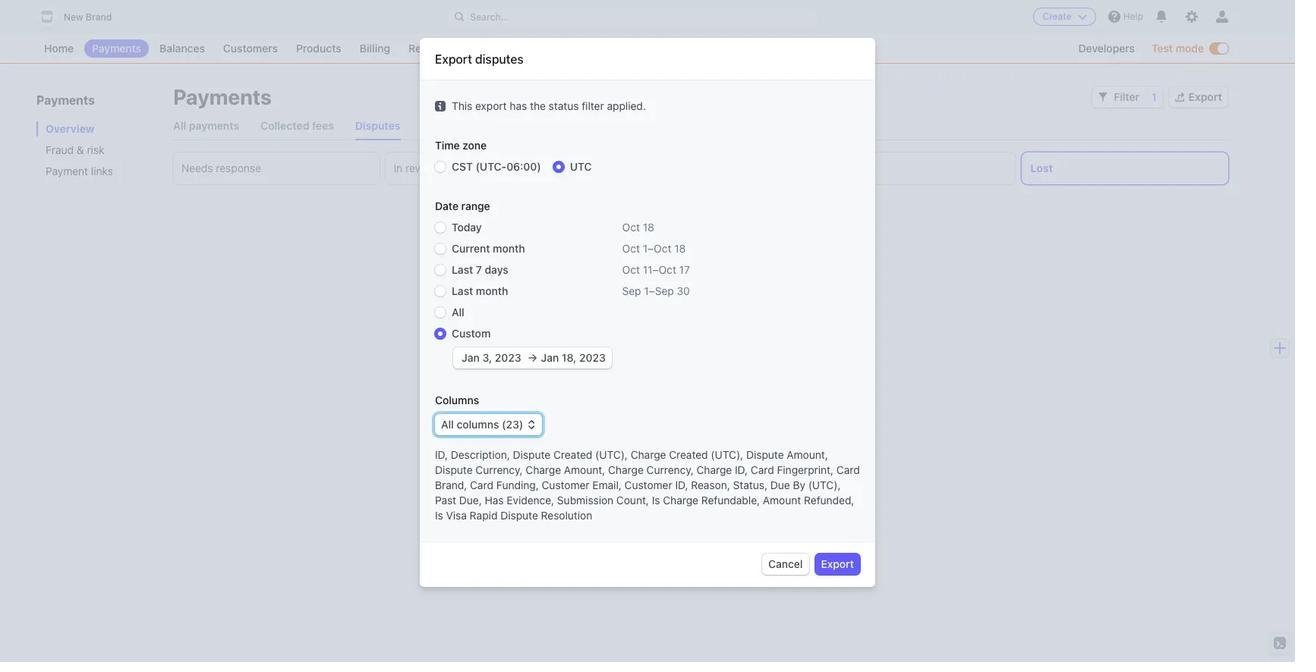 Task type: locate. For each thing, give the bounding box(es) containing it.
new
[[64, 11, 83, 23]]

payment
[[46, 165, 88, 178]]

oct left the 11 on the top of page
[[622, 263, 640, 276]]

1 horizontal spatial sep
[[655, 284, 674, 297]]

submission
[[557, 494, 614, 507]]

1 horizontal spatial card
[[751, 464, 774, 476]]

0 horizontal spatial test
[[549, 429, 570, 442]]

test for test disputes that weren't decided in your favor will show up here. you can use
[[549, 429, 570, 442]]

start date field
[[456, 350, 527, 366]]

7
[[476, 263, 482, 276]]

is right count, on the bottom of the page
[[652, 494, 660, 507]]

columns
[[435, 394, 479, 407]]

month up "days"
[[493, 242, 525, 255]]

overview link
[[36, 121, 158, 137]]

is
[[652, 494, 660, 507], [435, 509, 443, 522]]

11
[[643, 263, 652, 276]]

0 vertical spatial tab list
[[173, 112, 1228, 140]]

cards
[[661, 444, 689, 457]]

refunded,
[[804, 494, 854, 507]]

0 horizontal spatial customer
[[542, 479, 590, 492]]

1 vertical spatial disputes
[[572, 429, 614, 442]]

card
[[751, 464, 774, 476], [836, 464, 860, 476], [470, 479, 493, 492]]

card up 'due,'
[[470, 479, 493, 492]]

1 sep from the left
[[622, 284, 641, 297]]

disputes up you
[[572, 429, 614, 442]]

amount, down you
[[564, 464, 605, 476]]

0 horizontal spatial is
[[435, 509, 443, 522]]

1 horizontal spatial customer
[[625, 479, 672, 492]]

0 vertical spatial month
[[493, 242, 525, 255]]

customer down marked
[[625, 479, 672, 492]]

id,
[[435, 448, 448, 461], [735, 464, 748, 476], [675, 479, 688, 492]]

2 horizontal spatial (utc),
[[808, 479, 841, 492]]

the
[[530, 99, 546, 112]]

charge down here.
[[526, 464, 561, 476]]

transaction
[[549, 460, 604, 473]]

0 horizontal spatial all
[[173, 119, 186, 132]]

0 horizontal spatial created
[[553, 448, 592, 461]]

id, up "status,"
[[735, 464, 748, 476]]

(utc), down in at the right bottom
[[711, 448, 743, 461]]

0 horizontal spatial currency,
[[476, 464, 523, 476]]

1 horizontal spatial all
[[422, 119, 435, 132]]

1 last from the top
[[452, 263, 473, 276]]

1 down the 11 on the top of page
[[644, 284, 649, 297]]

payments down brand
[[92, 42, 141, 55]]

create
[[1043, 11, 1072, 22]]

1 horizontal spatial disputes
[[572, 429, 614, 442]]

dispute down favor
[[746, 448, 784, 461]]

1 up the 11 on the top of page
[[643, 242, 648, 255]]

last for last month
[[452, 284, 473, 297]]

0 horizontal spatial id,
[[435, 448, 448, 461]]

to simulate a disputed transaction that's marked as lost.
[[549, 444, 800, 473]]

2 last from the top
[[452, 284, 473, 297]]

balances link
[[152, 39, 213, 58]]

1 vertical spatial 1
[[643, 242, 648, 255]]

needs response button
[[173, 153, 379, 184]]

1 tab list from the top
[[173, 112, 1228, 140]]

last left 7
[[452, 263, 473, 276]]

lost
[[1030, 162, 1053, 175]]

dispute up brand,
[[435, 464, 473, 476]]

last 7 days
[[452, 263, 508, 276]]

billing
[[360, 42, 390, 55]]

06:00)
[[507, 160, 541, 173]]

billing link
[[352, 39, 398, 58]]

0 vertical spatial export button
[[1169, 87, 1228, 108]]

2 vertical spatial 1
[[644, 284, 649, 297]]

amount, up fingerprint,
[[787, 448, 828, 461]]

2 created from the left
[[669, 448, 708, 461]]

developers link
[[1071, 39, 1143, 58]]

products
[[296, 42, 341, 55]]

overview
[[46, 122, 95, 135]]

– for sep 30
[[649, 284, 655, 297]]

month down "days"
[[476, 284, 508, 297]]

test
[[1152, 42, 1173, 55], [549, 429, 570, 442]]

weren't
[[639, 429, 676, 442]]

2 customer from the left
[[625, 479, 672, 492]]

all for all payments
[[173, 119, 186, 132]]

in review
[[394, 162, 437, 175]]

test inside test disputes that weren't decided in your favor will show up here. you can use
[[549, 429, 570, 442]]

card up "status,"
[[751, 464, 774, 476]]

oct for 18
[[622, 221, 640, 234]]

1 vertical spatial tab list
[[173, 153, 1228, 184]]

refundable,
[[701, 494, 760, 507]]

disputes
[[355, 119, 400, 132]]

oct 11 – oct 17
[[622, 263, 690, 276]]

disputes link
[[355, 112, 400, 140]]

payments
[[92, 42, 141, 55], [173, 84, 272, 109], [36, 93, 95, 107]]

disputes left more
[[475, 52, 524, 66]]

1 horizontal spatial test
[[1152, 42, 1173, 55]]

your
[[733, 429, 754, 442]]

2 vertical spatial –
[[649, 284, 655, 297]]

disputes inside test disputes that weren't decided in your favor will show up here. you can use
[[572, 429, 614, 442]]

1 horizontal spatial export
[[821, 558, 854, 571]]

amount
[[763, 494, 801, 507]]

0 vertical spatial test
[[1152, 42, 1173, 55]]

0 vertical spatial is
[[652, 494, 660, 507]]

currency,
[[476, 464, 523, 476], [646, 464, 694, 476]]

has
[[485, 494, 504, 507]]

time zone
[[435, 139, 487, 152]]

transactions
[[438, 119, 501, 132]]

2 vertical spatial id,
[[675, 479, 688, 492]]

charge up reason,
[[697, 464, 732, 476]]

in
[[394, 162, 403, 175]]

1 horizontal spatial currency,
[[646, 464, 694, 476]]

tab list containing all payments
[[173, 112, 1228, 140]]

0 horizontal spatial 18
[[643, 221, 654, 234]]

svg image
[[1099, 93, 1108, 102]]

oct left 17
[[659, 263, 676, 276]]

oct up the oct 11 – oct 17
[[654, 242, 672, 255]]

export
[[435, 52, 472, 66], [1189, 90, 1222, 103], [821, 558, 854, 571]]

– up sep 1 – sep 30
[[652, 263, 659, 276]]

id, up brand,
[[435, 448, 448, 461]]

2 sep from the left
[[655, 284, 674, 297]]

tab list
[[173, 112, 1228, 140], [173, 153, 1228, 184]]

0 vertical spatial export
[[435, 52, 472, 66]]

that's
[[607, 460, 635, 473]]

test left mode
[[1152, 42, 1173, 55]]

1 vertical spatial test
[[549, 429, 570, 442]]

past
[[435, 494, 456, 507]]

sep down the oct 11 – oct 17
[[622, 284, 641, 297]]

sep left 30 on the top right
[[655, 284, 674, 297]]

1 vertical spatial month
[[476, 284, 508, 297]]

payment links link
[[36, 164, 158, 179]]

by
[[793, 479, 805, 492]]

sep
[[622, 284, 641, 297], [655, 284, 674, 297]]

0 vertical spatial 18
[[643, 221, 654, 234]]

– up the 11 on the top of page
[[648, 242, 654, 255]]

test up here.
[[549, 429, 570, 442]]

oct up oct 1 – oct 18
[[622, 221, 640, 234]]

0 vertical spatial –
[[648, 242, 654, 255]]

1 vertical spatial export button
[[815, 554, 860, 575]]

needs response
[[181, 162, 261, 175]]

collected
[[261, 119, 309, 132]]

1 horizontal spatial created
[[669, 448, 708, 461]]

0 vertical spatial id,
[[435, 448, 448, 461]]

1 horizontal spatial export button
[[1169, 87, 1228, 108]]

oct for 1
[[622, 242, 640, 255]]

1 vertical spatial last
[[452, 284, 473, 297]]

18 up 17
[[674, 242, 686, 255]]

custom
[[452, 327, 491, 340]]

review
[[405, 162, 437, 175]]

0 vertical spatial last
[[452, 263, 473, 276]]

0 horizontal spatial export
[[435, 52, 472, 66]]

status,
[[733, 479, 768, 492]]

has
[[510, 99, 527, 112]]

18 up oct 1 – oct 18
[[643, 221, 654, 234]]

currency, down cards
[[646, 464, 694, 476]]

all transactions
[[422, 119, 501, 132]]

(utc), down that
[[595, 448, 628, 461]]

connect link
[[459, 39, 516, 58]]

last down last 7 days
[[452, 284, 473, 297]]

1 right filter
[[1152, 90, 1157, 103]]

export button down mode
[[1169, 87, 1228, 108]]

range
[[461, 199, 490, 212]]

id, down as on the right
[[675, 479, 688, 492]]

2 horizontal spatial id,
[[735, 464, 748, 476]]

time
[[435, 139, 460, 152]]

– down the oct 11 – oct 17
[[649, 284, 655, 297]]

oct down oct 18
[[622, 242, 640, 255]]

1 horizontal spatial amount,
[[787, 448, 828, 461]]

0 horizontal spatial amount,
[[564, 464, 605, 476]]

month for current month
[[493, 242, 525, 255]]

Search… search field
[[446, 7, 819, 26]]

0 horizontal spatial sep
[[622, 284, 641, 297]]

2 tab list from the top
[[173, 153, 1228, 184]]

fraud
[[46, 143, 74, 156]]

export button right cancel button in the right of the page
[[815, 554, 860, 575]]

disputes for export
[[475, 52, 524, 66]]

currency, up funding, in the bottom left of the page
[[476, 464, 523, 476]]

0 vertical spatial disputes
[[475, 52, 524, 66]]

0 horizontal spatial disputes
[[475, 52, 524, 66]]

payments
[[189, 119, 239, 132]]

card down up
[[836, 464, 860, 476]]

2 currency, from the left
[[646, 464, 694, 476]]

all payments link
[[173, 112, 239, 140]]

count,
[[616, 494, 649, 507]]

dispute up funding, in the bottom left of the page
[[513, 448, 551, 461]]

is down past
[[435, 509, 443, 522]]

(utc), up refunded,
[[808, 479, 841, 492]]

1 customer from the left
[[542, 479, 590, 492]]

fees
[[312, 119, 334, 132]]

disputed
[[757, 444, 800, 457]]

all payments
[[173, 119, 239, 132]]

cancel
[[768, 558, 803, 571]]

end date field
[[538, 350, 609, 366]]

1 vertical spatial –
[[652, 263, 659, 276]]

2 horizontal spatial export
[[1189, 90, 1222, 103]]

customer down transaction
[[542, 479, 590, 492]]

fraud & risk
[[46, 143, 104, 156]]

1 horizontal spatial 18
[[674, 242, 686, 255]]



Task type: describe. For each thing, give the bounding box(es) containing it.
date
[[435, 199, 459, 212]]

test cards
[[639, 444, 689, 457]]

status
[[549, 99, 579, 112]]

0 horizontal spatial export button
[[815, 554, 860, 575]]

balances
[[159, 42, 205, 55]]

1 vertical spatial export
[[1189, 90, 1222, 103]]

1 horizontal spatial (utc),
[[711, 448, 743, 461]]

charge down the weren't
[[631, 448, 666, 461]]

customers link
[[216, 39, 285, 58]]

export
[[475, 99, 507, 112]]

customers
[[223, 42, 278, 55]]

lost button
[[1022, 153, 1228, 184]]

funding,
[[496, 479, 539, 492]]

1 vertical spatial is
[[435, 509, 443, 522]]

due
[[770, 479, 790, 492]]

cancel button
[[762, 554, 809, 575]]

home
[[44, 42, 74, 55]]

test cards link
[[639, 444, 689, 459]]

test mode
[[1152, 42, 1204, 55]]

risk
[[87, 143, 104, 156]]

1 for sep 30
[[644, 284, 649, 297]]

email,
[[592, 479, 622, 492]]

oct for 11
[[622, 263, 640, 276]]

test disputes that weren't decided in your favor will show up here. you can use
[[549, 429, 844, 457]]

1 vertical spatial id,
[[735, 464, 748, 476]]

last for last 7 days
[[452, 263, 473, 276]]

search…
[[470, 11, 509, 22]]

– for oct 17
[[652, 263, 659, 276]]

1 horizontal spatial is
[[652, 494, 660, 507]]

developers
[[1078, 42, 1135, 55]]

products link
[[288, 39, 349, 58]]

in review button
[[385, 153, 592, 184]]

applied.
[[607, 99, 646, 112]]

you
[[577, 444, 595, 457]]

&
[[77, 143, 84, 156]]

mode
[[1176, 42, 1204, 55]]

(utc-
[[476, 160, 507, 173]]

0 horizontal spatial (utc),
[[595, 448, 628, 461]]

zone
[[463, 139, 487, 152]]

cst
[[452, 160, 473, 173]]

fraud & risk link
[[36, 143, 158, 158]]

payments up overview
[[36, 93, 95, 107]]

reports
[[408, 42, 448, 55]]

a
[[748, 444, 754, 457]]

to
[[692, 444, 702, 457]]

use
[[618, 444, 636, 457]]

needs
[[181, 162, 213, 175]]

evidence,
[[507, 494, 554, 507]]

payments link
[[84, 39, 149, 58]]

– for oct 18
[[648, 242, 654, 255]]

days
[[485, 263, 508, 276]]

this
[[452, 99, 472, 112]]

1 created from the left
[[553, 448, 592, 461]]

charge down use
[[608, 464, 644, 476]]

fingerprint,
[[777, 464, 834, 476]]

more button
[[519, 39, 575, 58]]

filter
[[1114, 90, 1139, 103]]

cst (utc-06:00)
[[452, 160, 541, 173]]

sep 1 – sep 30
[[622, 284, 690, 297]]

home link
[[36, 39, 81, 58]]

in
[[721, 429, 730, 442]]

0 horizontal spatial card
[[470, 479, 493, 492]]

response
[[216, 162, 261, 175]]

1 vertical spatial 18
[[674, 242, 686, 255]]

1 horizontal spatial id,
[[675, 479, 688, 492]]

due,
[[459, 494, 482, 507]]

payments inside payments link
[[92, 42, 141, 55]]

lost.
[[691, 460, 712, 473]]

create button
[[1033, 8, 1096, 26]]

dispute down evidence,
[[500, 509, 538, 522]]

2 horizontal spatial all
[[452, 306, 464, 319]]

1 vertical spatial amount,
[[564, 464, 605, 476]]

show
[[803, 429, 829, 442]]

today
[[452, 221, 482, 234]]

all for all transactions
[[422, 119, 435, 132]]

collected fees link
[[261, 112, 334, 140]]

resolution
[[541, 509, 592, 522]]

up
[[832, 429, 844, 442]]

1 currency, from the left
[[476, 464, 523, 476]]

reason,
[[691, 479, 730, 492]]

2 vertical spatial export
[[821, 558, 854, 571]]

rapid
[[470, 509, 498, 522]]

this export has the status filter applied.
[[452, 99, 646, 112]]

0 vertical spatial 1
[[1152, 90, 1157, 103]]

2 horizontal spatial card
[[836, 464, 860, 476]]

disputes for test
[[572, 429, 614, 442]]

reports link
[[401, 39, 455, 58]]

month for last month
[[476, 284, 508, 297]]

oct 18
[[622, 221, 654, 234]]

tab list containing needs response
[[173, 153, 1228, 184]]

simulate
[[704, 444, 746, 457]]

charge down reason,
[[663, 494, 698, 507]]

current
[[452, 242, 490, 255]]

all transactions link
[[422, 112, 501, 140]]

id, description, dispute created (utc), charge created (utc), dispute amount, dispute currency, charge amount, charge currency, charge id, card fingerprint, card brand, card funding, customer email, customer id, reason, status, due by (utc), past due, has evidence, submission count, is charge refundable, amount refunded, is visa rapid dispute resolution
[[435, 448, 860, 522]]

30
[[677, 284, 690, 297]]

utc
[[570, 160, 592, 173]]

as
[[677, 460, 688, 473]]

new brand button
[[36, 6, 127, 27]]

brand,
[[435, 479, 467, 492]]

can
[[598, 444, 615, 457]]

0 vertical spatial amount,
[[787, 448, 828, 461]]

test for test mode
[[1152, 42, 1173, 55]]

payments up payments
[[173, 84, 272, 109]]

1 for oct 18
[[643, 242, 648, 255]]

here.
[[549, 444, 574, 457]]



Task type: vqa. For each thing, say whether or not it's contained in the screenshot.


